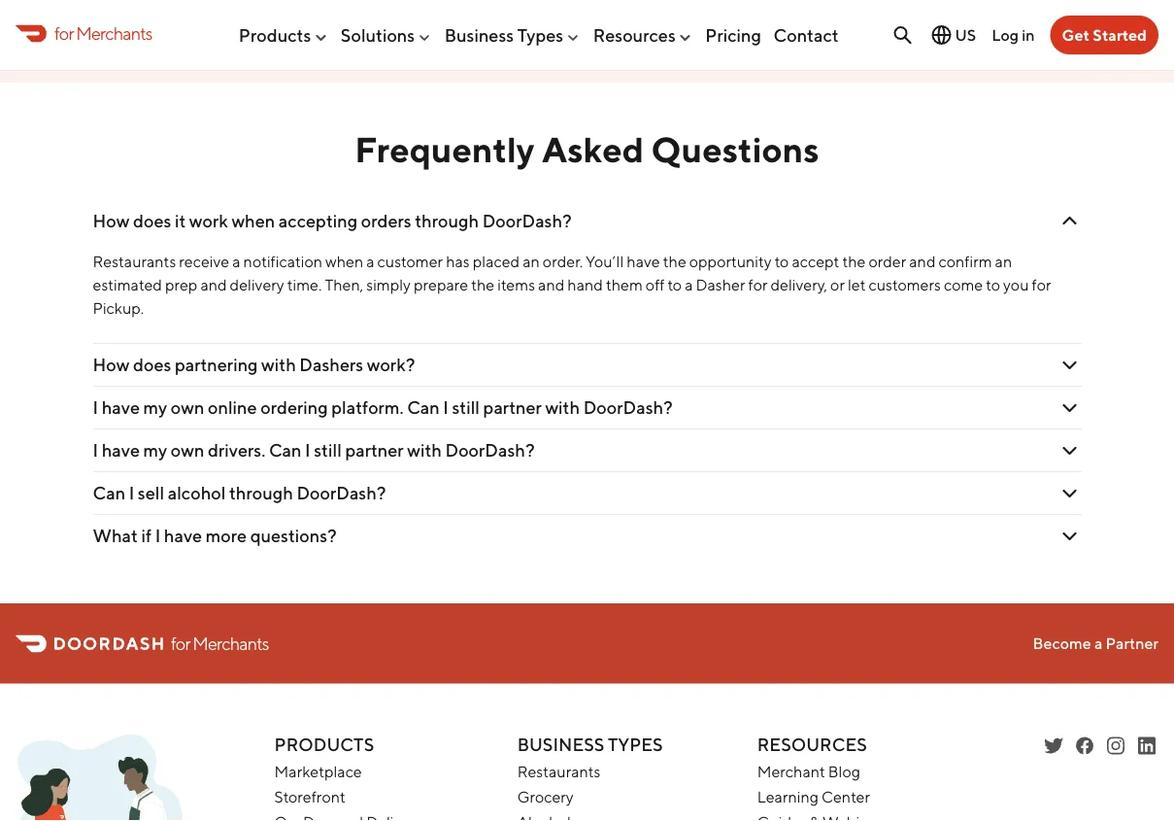 Task type: locate. For each thing, give the bounding box(es) containing it.
own left online
[[171, 397, 204, 418]]

my left online
[[143, 397, 167, 418]]

0 horizontal spatial still
[[314, 440, 342, 461]]

1 my from the top
[[143, 397, 167, 418]]

how up the estimated
[[93, 211, 130, 231]]

i have my own drivers. can i still partner with doordash?
[[93, 440, 535, 461]]

when up then,
[[326, 252, 364, 271]]

in
[[1022, 26, 1035, 44]]

chevron down image
[[1059, 210, 1082, 233], [1059, 396, 1082, 419]]

restaurants receive a notification when a customer has placed an order. you'll have the opportunity to accept the order and confirm an estimated prep and delivery time. then, simply prepare the items and hand them off to a dasher for delivery, or let customers come to you for pickup.
[[93, 252, 1052, 317]]

0 horizontal spatial types
[[518, 24, 564, 45]]

3 chevron down image from the top
[[1059, 482, 1082, 505]]

1 vertical spatial merchants
[[193, 633, 269, 654]]

my up sell
[[143, 440, 167, 461]]

0 horizontal spatial restaurants
[[93, 252, 176, 271]]

1 horizontal spatial to
[[775, 252, 789, 271]]

2 chevron down image from the top
[[1059, 439, 1082, 462]]

resources
[[593, 24, 676, 45], [758, 734, 867, 755]]

restaurants up grocery link
[[518, 762, 601, 780]]

1 vertical spatial with
[[545, 397, 580, 418]]

and down receive on the top left of page
[[201, 276, 227, 294]]

1 vertical spatial how
[[93, 354, 130, 375]]

1 vertical spatial my
[[143, 440, 167, 461]]

grocery link
[[518, 787, 574, 806]]

how
[[93, 211, 130, 231], [93, 354, 130, 375]]

0 vertical spatial partner
[[483, 397, 542, 418]]

us
[[956, 26, 977, 44]]

2 chevron down image from the top
[[1059, 396, 1082, 419]]

2 does from the top
[[133, 354, 171, 375]]

the down "placed" at the left top of page
[[471, 276, 495, 294]]

2 my from the top
[[143, 440, 167, 461]]

marketplace link
[[275, 762, 362, 780]]

0 horizontal spatial to
[[668, 276, 682, 294]]

does for partnering
[[133, 354, 171, 375]]

to right off
[[668, 276, 682, 294]]

merchant blog learning center
[[758, 762, 871, 806]]

1 horizontal spatial resources
[[758, 734, 867, 755]]

0 horizontal spatial with
[[261, 354, 296, 375]]

grocery
[[518, 787, 574, 806]]

can
[[407, 397, 440, 418], [269, 440, 302, 461], [93, 483, 125, 504]]

1 horizontal spatial for merchants
[[171, 633, 269, 654]]

business types
[[445, 24, 564, 45], [518, 734, 663, 755]]

restaurants up the estimated
[[93, 252, 176, 271]]

the up off
[[663, 252, 687, 271]]

with
[[261, 354, 296, 375], [545, 397, 580, 418], [407, 440, 442, 461]]

and
[[910, 252, 936, 271], [201, 276, 227, 294], [538, 276, 565, 294]]

pickup.
[[93, 299, 144, 317]]

1 vertical spatial own
[[171, 440, 204, 461]]

partner
[[483, 397, 542, 418], [345, 440, 404, 461]]

a left the partner
[[1095, 634, 1103, 653]]

2 vertical spatial with
[[407, 440, 442, 461]]

2 horizontal spatial can
[[407, 397, 440, 418]]

1 vertical spatial chevron down image
[[1059, 396, 1082, 419]]

can down ordering
[[269, 440, 302, 461]]

chevron down image for how does it work when accepting orders through doordash?
[[1059, 210, 1082, 233]]

for merchants link
[[16, 20, 152, 46]]

2 horizontal spatial the
[[843, 252, 866, 271]]

2 own from the top
[[171, 440, 204, 461]]

0 vertical spatial types
[[518, 24, 564, 45]]

an up items
[[523, 252, 540, 271]]

online
[[208, 397, 257, 418]]

0 vertical spatial own
[[171, 397, 204, 418]]

placed
[[473, 252, 520, 271]]

0 horizontal spatial for merchants
[[54, 23, 152, 44]]

resources to help you succeed region
[[164, 15, 1011, 32]]

an up the you
[[996, 252, 1013, 271]]

it
[[175, 211, 186, 231]]

dasher
[[696, 276, 746, 294]]

business
[[445, 24, 514, 45], [518, 734, 605, 755]]

1 horizontal spatial when
[[326, 252, 364, 271]]

through down drivers.
[[229, 483, 293, 504]]

1 chevron down image from the top
[[1059, 210, 1082, 233]]

to left the you
[[986, 276, 1001, 294]]

the
[[663, 252, 687, 271], [843, 252, 866, 271], [471, 276, 495, 294]]

partner
[[1106, 634, 1159, 653]]

my for drivers.
[[143, 440, 167, 461]]

when inside restaurants receive a notification when a customer has placed an order. you'll have the opportunity to accept the order and confirm an estimated prep and delivery time. then, simply prepare the items and hand them off to a dasher for delivery, or let customers come to you for pickup.
[[326, 252, 364, 271]]

when for notification
[[326, 252, 364, 271]]

facebook link
[[1074, 734, 1097, 757]]

asked
[[542, 128, 644, 169]]

chevron down image for can i sell alcohol through doordash?
[[1059, 482, 1082, 505]]

sell
[[138, 483, 164, 504]]

0 vertical spatial through
[[415, 211, 479, 231]]

how for how does partnering with dashers work?
[[93, 354, 130, 375]]

drivers.
[[208, 440, 266, 461]]

chevron down image
[[1059, 353, 1082, 377], [1059, 439, 1082, 462], [1059, 482, 1082, 505], [1059, 524, 1082, 548]]

0 horizontal spatial can
[[93, 483, 125, 504]]

own for drivers.
[[171, 440, 204, 461]]

1 horizontal spatial through
[[415, 211, 479, 231]]

0 horizontal spatial partner
[[345, 440, 404, 461]]

own for online
[[171, 397, 204, 418]]

4 chevron down image from the top
[[1059, 524, 1082, 548]]

a up delivery
[[232, 252, 241, 271]]

1 vertical spatial types
[[608, 734, 663, 755]]

1 horizontal spatial and
[[538, 276, 565, 294]]

0 vertical spatial restaurants
[[93, 252, 176, 271]]

1 own from the top
[[171, 397, 204, 418]]

1 how from the top
[[93, 211, 130, 231]]

2 vertical spatial can
[[93, 483, 125, 504]]

0 horizontal spatial when
[[232, 211, 275, 231]]

1 vertical spatial business types
[[518, 734, 663, 755]]

1 horizontal spatial an
[[996, 252, 1013, 271]]

has
[[446, 252, 470, 271]]

restaurants inside restaurants receive a notification when a customer has placed an order. you'll have the opportunity to accept the order and confirm an estimated prep and delivery time. then, simply prepare the items and hand them off to a dasher for delivery, or let customers come to you for pickup.
[[93, 252, 176, 271]]

1 vertical spatial still
[[314, 440, 342, 461]]

1 horizontal spatial restaurants
[[518, 762, 601, 780]]

estimated
[[93, 276, 162, 294]]

i
[[93, 397, 98, 418], [443, 397, 449, 418], [93, 440, 98, 461], [305, 440, 311, 461], [129, 483, 134, 504], [155, 525, 161, 546]]

an
[[523, 252, 540, 271], [996, 252, 1013, 271]]

products inside products 'link'
[[239, 24, 311, 45]]

0 vertical spatial when
[[232, 211, 275, 231]]

restaurants for grocery
[[518, 762, 601, 780]]

items
[[498, 276, 535, 294]]

chevron down image for what if i have more questions?
[[1059, 524, 1082, 548]]

0 horizontal spatial merchants
[[76, 23, 152, 44]]

0 horizontal spatial resources
[[593, 24, 676, 45]]

does left it
[[133, 211, 171, 231]]

0 vertical spatial my
[[143, 397, 167, 418]]

through up 'has'
[[415, 211, 479, 231]]

can down work? on the left of page
[[407, 397, 440, 418]]

storefront
[[275, 787, 346, 806]]

1 does from the top
[[133, 211, 171, 231]]

0 vertical spatial still
[[452, 397, 480, 418]]

restaurants for receive
[[93, 252, 176, 271]]

types inside business types link
[[518, 24, 564, 45]]

0 horizontal spatial and
[[201, 276, 227, 294]]

0 vertical spatial for merchants
[[54, 23, 152, 44]]

order.
[[543, 252, 583, 271]]

and down "order."
[[538, 276, 565, 294]]

twitter link
[[1043, 734, 1066, 757]]

does left partnering
[[133, 354, 171, 375]]

instagram image
[[1105, 734, 1128, 757]]

partnering
[[175, 354, 258, 375]]

to up delivery,
[[775, 252, 789, 271]]

0 vertical spatial does
[[133, 211, 171, 231]]

frequently asked questions
[[355, 128, 820, 169]]

1 horizontal spatial can
[[269, 440, 302, 461]]

1 chevron down image from the top
[[1059, 353, 1082, 377]]

business types link
[[445, 17, 581, 53]]

business up restaurants link
[[518, 734, 605, 755]]

customers
[[869, 276, 941, 294]]

0 vertical spatial business
[[445, 24, 514, 45]]

1 vertical spatial products
[[275, 734, 374, 755]]

opportunity
[[690, 252, 772, 271]]

1 vertical spatial resources
[[758, 734, 867, 755]]

doordash?
[[483, 211, 572, 231], [584, 397, 673, 418], [445, 440, 535, 461], [297, 483, 386, 504]]

log
[[992, 26, 1019, 44]]

1 horizontal spatial partner
[[483, 397, 542, 418]]

you'll
[[586, 252, 624, 271]]

questions?
[[250, 525, 337, 546]]

1 vertical spatial partner
[[345, 440, 404, 461]]

1 horizontal spatial with
[[407, 440, 442, 461]]

0 vertical spatial business types
[[445, 24, 564, 45]]

0 vertical spatial chevron down image
[[1059, 210, 1082, 233]]

and up customers
[[910, 252, 936, 271]]

receive
[[179, 252, 230, 271]]

1 vertical spatial when
[[326, 252, 364, 271]]

how down pickup.
[[93, 354, 130, 375]]

come
[[944, 276, 983, 294]]

1 an from the left
[[523, 252, 540, 271]]

can i sell alcohol through doordash?
[[93, 483, 386, 504]]

0 horizontal spatial an
[[523, 252, 540, 271]]

doordash for merchants image
[[16, 734, 183, 821]]

delivery
[[230, 276, 284, 294]]

a left dasher
[[685, 276, 693, 294]]

when for work
[[232, 211, 275, 231]]

instagram link
[[1105, 734, 1128, 757]]

1 horizontal spatial the
[[663, 252, 687, 271]]

business right solutions link on the left of the page
[[445, 24, 514, 45]]

products
[[239, 24, 311, 45], [275, 734, 374, 755]]

facebook image
[[1074, 734, 1097, 757]]

i have my own online ordering platform. can i still partner with doordash?
[[93, 397, 673, 418]]

1 vertical spatial does
[[133, 354, 171, 375]]

1 vertical spatial restaurants
[[518, 762, 601, 780]]

0 vertical spatial how
[[93, 211, 130, 231]]

become a partner
[[1033, 634, 1159, 653]]

0 vertical spatial products
[[239, 24, 311, 45]]

still
[[452, 397, 480, 418], [314, 440, 342, 461]]

own up alcohol
[[171, 440, 204, 461]]

work
[[189, 211, 228, 231]]

can left sell
[[93, 483, 125, 504]]

1 horizontal spatial business
[[518, 734, 605, 755]]

a
[[232, 252, 241, 271], [367, 252, 375, 271], [685, 276, 693, 294], [1095, 634, 1103, 653]]

twitter image
[[1043, 734, 1066, 757]]

restaurants
[[93, 252, 176, 271], [518, 762, 601, 780]]

solutions
[[341, 24, 415, 45]]

what
[[93, 525, 138, 546]]

2 how from the top
[[93, 354, 130, 375]]

1 vertical spatial through
[[229, 483, 293, 504]]

when right work
[[232, 211, 275, 231]]

merchants
[[76, 23, 152, 44], [193, 633, 269, 654]]

the up the let
[[843, 252, 866, 271]]

2 horizontal spatial with
[[545, 397, 580, 418]]



Task type: vqa. For each thing, say whether or not it's contained in the screenshot.
sale
no



Task type: describe. For each thing, give the bounding box(es) containing it.
delivery,
[[771, 276, 828, 294]]

merchant
[[758, 762, 826, 780]]

chevron down image for i have my own online ordering platform. can i still partner with doordash?
[[1059, 396, 1082, 419]]

how for how does it work when accepting orders through doordash?
[[93, 211, 130, 231]]

alcohol
[[168, 483, 226, 504]]

linkedin link
[[1136, 734, 1159, 757]]

products link
[[239, 17, 329, 53]]

ordering
[[261, 397, 328, 418]]

2 horizontal spatial and
[[910, 252, 936, 271]]

solutions link
[[341, 17, 433, 53]]

order
[[869, 252, 907, 271]]

1 vertical spatial business
[[518, 734, 605, 755]]

questions
[[651, 128, 820, 169]]

2 horizontal spatial to
[[986, 276, 1001, 294]]

you
[[1004, 276, 1029, 294]]

accepting
[[279, 211, 358, 231]]

prep
[[165, 276, 198, 294]]

get started
[[1062, 26, 1147, 44]]

blog
[[829, 762, 861, 780]]

learning
[[758, 787, 819, 806]]

storefront link
[[275, 787, 346, 806]]

more
[[206, 525, 247, 546]]

frequently
[[355, 128, 535, 169]]

0 vertical spatial can
[[407, 397, 440, 418]]

learning center link
[[758, 787, 871, 806]]

dashers
[[300, 354, 364, 375]]

or
[[831, 276, 845, 294]]

1 vertical spatial for merchants
[[171, 633, 269, 654]]

become
[[1033, 634, 1092, 653]]

pricing
[[706, 24, 762, 45]]

simply
[[367, 276, 411, 294]]

0 vertical spatial resources
[[593, 24, 676, 45]]

them
[[606, 276, 643, 294]]

then,
[[325, 276, 364, 294]]

does for it
[[133, 211, 171, 231]]

contact
[[774, 24, 839, 45]]

linkedin image
[[1136, 734, 1159, 757]]

0 horizontal spatial business
[[445, 24, 514, 45]]

1 horizontal spatial still
[[452, 397, 480, 418]]

prepare
[[414, 276, 468, 294]]

let
[[848, 276, 866, 294]]

customer
[[378, 252, 443, 271]]

have inside restaurants receive a notification when a customer has placed an order. you'll have the opportunity to accept the order and confirm an estimated prep and delivery time. then, simply prepare the items and hand them off to a dasher for delivery, or let customers come to you for pickup.
[[627, 252, 660, 271]]

2 an from the left
[[996, 252, 1013, 271]]

if
[[141, 525, 152, 546]]

how does partnering with dashers work?
[[93, 354, 415, 375]]

platform.
[[332, 397, 404, 418]]

notification
[[244, 252, 323, 271]]

globe line image
[[930, 23, 954, 47]]

merchant blog link
[[758, 762, 861, 780]]

0 horizontal spatial through
[[229, 483, 293, 504]]

marketplace
[[275, 762, 362, 780]]

orders
[[361, 211, 412, 231]]

restaurants link
[[518, 762, 601, 780]]

started
[[1093, 26, 1147, 44]]

contact link
[[774, 17, 839, 53]]

0 horizontal spatial the
[[471, 276, 495, 294]]

accept
[[792, 252, 840, 271]]

become a partner link
[[1033, 634, 1159, 653]]

1 horizontal spatial merchants
[[193, 633, 269, 654]]

1 vertical spatial can
[[269, 440, 302, 461]]

1 horizontal spatial types
[[608, 734, 663, 755]]

a up simply
[[367, 252, 375, 271]]

get started button
[[1051, 16, 1159, 54]]

time.
[[287, 276, 322, 294]]

chevron down image for i have my own drivers. can i still partner with doordash?
[[1059, 439, 1082, 462]]

0 vertical spatial merchants
[[76, 23, 152, 44]]

get
[[1062, 26, 1090, 44]]

hand
[[568, 276, 603, 294]]

center
[[822, 787, 871, 806]]

marketplace storefront
[[275, 762, 362, 806]]

how does it work when accepting orders through doordash?
[[93, 211, 572, 231]]

my for online
[[143, 397, 167, 418]]

work?
[[367, 354, 415, 375]]

resources link
[[593, 17, 693, 53]]

pricing link
[[706, 17, 762, 53]]

log in
[[992, 26, 1035, 44]]

off
[[646, 276, 665, 294]]

chevron down image for how does partnering with dashers work?
[[1059, 353, 1082, 377]]

log in link
[[992, 26, 1035, 44]]

0 vertical spatial with
[[261, 354, 296, 375]]

confirm
[[939, 252, 993, 271]]

what if i have more questions?
[[93, 525, 337, 546]]

restaurants grocery
[[518, 762, 601, 806]]



